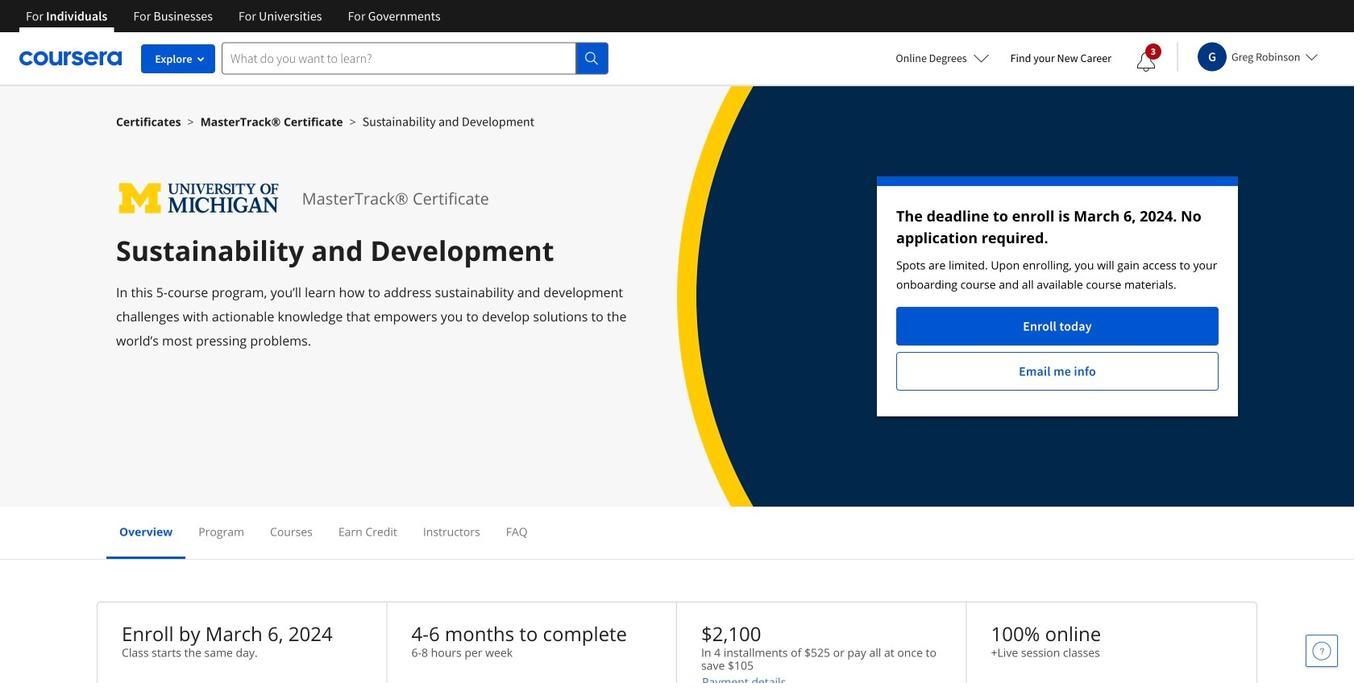 Task type: describe. For each thing, give the bounding box(es) containing it.
coursera image
[[19, 45, 122, 71]]

banner navigation
[[13, 0, 454, 32]]



Task type: vqa. For each thing, say whether or not it's contained in the screenshot.
search box
yes



Task type: locate. For each thing, give the bounding box(es) containing it.
None search field
[[222, 42, 609, 75]]

status
[[877, 177, 1239, 417]]

help center image
[[1313, 642, 1332, 661]]

certificate menu element
[[106, 507, 1248, 560]]

university of michigan image
[[116, 177, 283, 221]]

What do you want to learn? text field
[[222, 42, 577, 75]]



